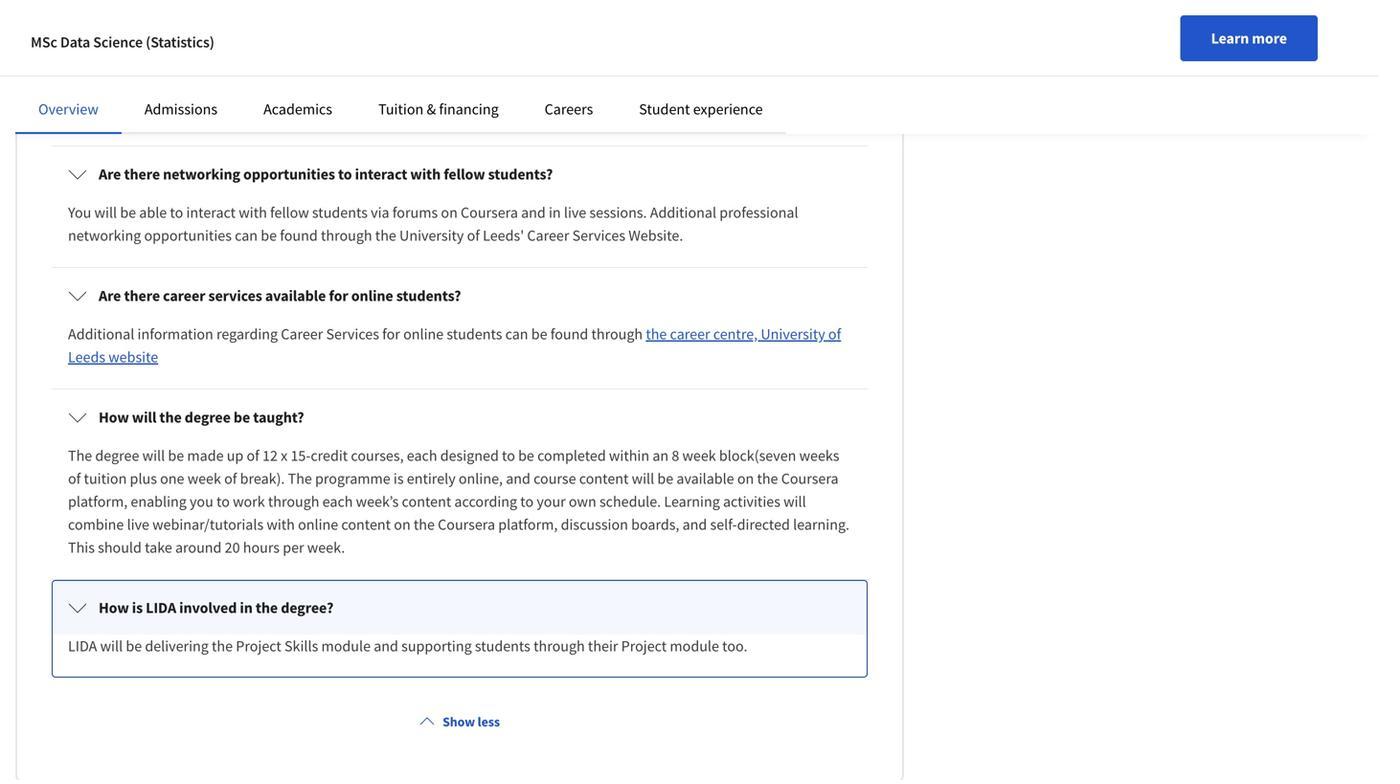 Task type: locate. For each thing, give the bounding box(es) containing it.
2 how from the top
[[99, 599, 129, 618]]

career inside you will be able to interact with fellow students via forums on coursera and in live sessions. additional professional networking opportunities can be found through the university of leeds' career services website.
[[527, 226, 569, 245]]

fellow inside you will be able to interact with fellow students via forums on coursera and in live sessions. additional professional networking opportunities can be found through the university of leeds' career services website.
[[270, 203, 309, 222]]

0 horizontal spatial university
[[399, 226, 464, 245]]

with for students
[[239, 203, 267, 222]]

module
[[321, 637, 371, 656], [670, 637, 719, 656]]

the up tuition
[[68, 446, 92, 465]]

the inside you will be able to interact with fellow students via forums on coursera and in live sessions. additional professional networking opportunities can be found through the university of leeds' career services website.
[[375, 226, 396, 245]]

for inside "dropdown button"
[[329, 286, 348, 305]]

through inside you will be able to interact with fellow students via forums on coursera and in live sessions. additional professional networking opportunities can be found through the university of leeds' career services website.
[[321, 226, 372, 245]]

will inside you will be able to interact with fellow students via forums on coursera and in live sessions. additional professional networking opportunities can be found through the university of leeds' career services website.
[[94, 203, 117, 222]]

opportunities
[[243, 165, 335, 184], [144, 226, 232, 245]]

on inside you will be able to interact with fellow students via forums on coursera and in live sessions. additional professional networking opportunities can be found through the university of leeds' career services website.
[[441, 203, 458, 222]]

in
[[549, 203, 561, 222], [240, 599, 253, 618]]

are
[[99, 165, 121, 184], [99, 286, 121, 305]]

project left skills
[[236, 637, 281, 656]]

the up the one
[[159, 408, 182, 427]]

this
[[68, 538, 95, 557]]

the down 15-
[[288, 469, 312, 488]]

0 horizontal spatial an
[[86, 104, 102, 123]]

1 vertical spatial there
[[124, 286, 160, 305]]

option
[[301, 104, 344, 123]]

degree up made at the bottom of the page
[[185, 408, 231, 427]]

module left too. in the bottom right of the page
[[670, 637, 719, 656]]

1 horizontal spatial project
[[621, 637, 667, 656]]

the
[[68, 446, 92, 465], [288, 469, 312, 488]]

id left card?‎
[[323, 66, 337, 85]]

students
[[172, 66, 230, 85], [312, 203, 368, 222], [447, 325, 502, 344], [475, 637, 531, 656]]

student,
[[149, 104, 202, 123]]

services down the are there career services available for online students?‎
[[326, 325, 379, 344]]

there inside are there career services available for online students?‎ "dropdown button"
[[124, 286, 160, 305]]

and up leeds' at the top of page
[[521, 203, 546, 222]]

0 horizontal spatial module
[[321, 637, 371, 656]]

degree
[[185, 408, 231, 427], [95, 446, 139, 465]]

1 horizontal spatial module
[[670, 637, 719, 656]]

tuition & financing link
[[378, 100, 499, 119]]

0 vertical spatial services
[[572, 226, 625, 245]]

a right not at the top left of page
[[613, 104, 620, 123]]

interact for able
[[186, 203, 236, 222]]

career right leeds' at the top of page
[[527, 226, 569, 245]]

1 vertical spatial fellow
[[270, 203, 309, 222]]

can
[[235, 226, 258, 245], [505, 325, 528, 344]]

2 horizontal spatial content
[[579, 469, 629, 488]]

1 vertical spatial with
[[239, 203, 267, 222]]

there
[[124, 165, 160, 184], [124, 286, 160, 305]]

1 vertical spatial found
[[550, 325, 588, 344]]

content down week's
[[341, 515, 391, 534]]

career
[[163, 286, 205, 305], [670, 325, 710, 344]]

and inside you will be able to interact with fellow students via forums on coursera and in live sessions. additional professional networking opportunities can be found through the university of leeds' career services website.
[[521, 203, 546, 222]]

in down students?
[[549, 203, 561, 222]]

week's
[[356, 492, 399, 511]]

with up per
[[267, 515, 295, 534]]

be left the taught?
[[234, 408, 250, 427]]

networking up able
[[163, 165, 240, 184]]

there up able
[[124, 165, 160, 184]]

online up week.
[[298, 515, 338, 534]]

of inside the career centre, university of leeds website
[[828, 325, 841, 344]]

an left 8
[[653, 446, 669, 465]]

leeds
[[68, 348, 105, 367]]

courses,
[[351, 446, 404, 465]]

there up information in the left of the page
[[124, 286, 160, 305]]

interact inside you will be able to interact with fellow students via forums on coursera and in live sessions. additional professional networking opportunities can be found through the university of leeds' career services website.
[[186, 203, 236, 222]]

(statistics)
[[146, 33, 214, 52]]

online inside the degree will be made up of 12 x 15-credit courses, each designed to be completed within an 8 week block(seven weeks of tuition plus one week of break). the programme is entirely online, and course  content will be available on the coursera platform, enabling you to work through each week's content according to your own schedule. learning activities will combine live webinar/tutorials with online content on the coursera platform, discussion boards, and self-directed learning. this should take around 20 hours per week.
[[298, 515, 338, 534]]

to inside you will be able to interact with fellow students via forums on coursera and in live sessions. additional professional networking opportunities can be found through the university of leeds' career services website.
[[170, 203, 183, 222]]

skills
[[284, 637, 318, 656]]

information
[[137, 325, 213, 344]]

according
[[454, 492, 517, 511]]

students up admissions link
[[172, 66, 230, 85]]

the inside the career centre, university of leeds website
[[646, 325, 667, 344]]

content up own
[[579, 469, 629, 488]]

delivering
[[145, 637, 209, 656]]

additional up leeds
[[68, 325, 134, 344]]

with up forums
[[410, 165, 441, 184]]

0 horizontal spatial id
[[323, 66, 337, 85]]

online right the will
[[127, 66, 169, 85]]

live left sessions.
[[564, 203, 586, 222]]

0 vertical spatial university
[[399, 226, 464, 245]]

the left centre,
[[646, 325, 667, 344]]

1 how from the top
[[99, 408, 129, 427]]

own
[[569, 492, 596, 511]]

lida left delivering at left
[[68, 637, 97, 656]]

1 horizontal spatial content
[[402, 492, 451, 511]]

work
[[233, 492, 265, 511]]

2 horizontal spatial on
[[737, 469, 754, 488]]

1 vertical spatial week
[[187, 469, 221, 488]]

will
[[94, 203, 117, 222], [132, 408, 156, 427], [142, 446, 165, 465], [632, 469, 654, 488], [784, 492, 806, 511], [100, 637, 123, 656]]

0 vertical spatial live
[[564, 203, 586, 222]]

for up additional information regarding career services for online students can be found through
[[329, 286, 348, 305]]

able
[[139, 203, 167, 222]]

0 horizontal spatial live
[[127, 515, 149, 534]]

the down via
[[375, 226, 396, 245]]

on right forums
[[441, 203, 458, 222]]

one
[[160, 469, 184, 488]]

1 vertical spatial opportunities
[[144, 226, 232, 245]]

1 vertical spatial career
[[670, 325, 710, 344]]

1 horizontal spatial university
[[761, 325, 825, 344]]

networking down you at the left of the page
[[68, 226, 141, 245]]

2 horizontal spatial is
[[575, 104, 585, 123]]

0 horizontal spatial interact
[[186, 203, 236, 222]]

interact up via
[[355, 165, 407, 184]]

available right services
[[265, 286, 326, 305]]

tuition & financing
[[378, 100, 499, 119]]

1 vertical spatial coursera
[[781, 469, 839, 488]]

degree up tuition
[[95, 446, 139, 465]]

with down the are there networking opportunities to interact with fellow students?
[[239, 203, 267, 222]]

learn more
[[1211, 29, 1287, 48]]

1 vertical spatial the
[[288, 469, 312, 488]]

coursera down weeks
[[781, 469, 839, 488]]

coursera down according
[[438, 515, 495, 534]]

fellow down the are there networking opportunities to interact with fellow students?
[[270, 203, 309, 222]]

forums
[[392, 203, 438, 222]]

through inside the degree will be made up of 12 x 15-credit courses, each designed to be completed within an 8 week block(seven weeks of tuition plus one week of break). the programme is entirely online, and course  content will be available on the coursera platform, enabling you to work through each week's content according to your own schedule. learning activities will combine live webinar/tutorials with online content on the coursera platform, discussion boards, and self-directed learning. this should take around 20 hours per week.
[[268, 492, 319, 511]]

0 horizontal spatial services
[[326, 325, 379, 344]]

services down sessions.
[[572, 226, 625, 245]]

with inside the degree will be made up of 12 x 15-credit courses, each designed to be completed within an 8 week block(seven weeks of tuition plus one week of break). the programme is entirely online, and course  content will be available on the coursera platform, enabling you to work through each week's content according to your own schedule. learning activities will combine live webinar/tutorials with online content on the coursera platform, discussion boards, and self-directed learning. this should take around 20 hours per week.
[[267, 515, 295, 534]]

show less
[[443, 713, 500, 731]]

students?‎
[[396, 286, 461, 305]]

0 vertical spatial networking
[[163, 165, 240, 184]]

platform, down your
[[498, 515, 558, 534]]

1 horizontal spatial each
[[407, 446, 437, 465]]

1 vertical spatial networking
[[68, 226, 141, 245]]

id inside will online students get a student id card?‎ dropdown button
[[323, 66, 337, 85]]

0 horizontal spatial student
[[268, 66, 320, 85]]

self-
[[710, 515, 737, 534]]

are there career services available for online students?‎
[[99, 286, 461, 305]]

are for are there career services available for online students?‎
[[99, 286, 121, 305]]

university down forums
[[399, 226, 464, 245]]

a right get
[[257, 66, 265, 85]]

1 horizontal spatial for
[[382, 325, 400, 344]]

are inside dropdown button
[[99, 165, 121, 184]]

for
[[402, 104, 420, 123], [329, 286, 348, 305], [382, 325, 400, 344]]

how is lida involved in the degree?
[[99, 599, 334, 618]]

how down should
[[99, 599, 129, 618]]

1 vertical spatial an
[[653, 446, 669, 465]]

0 vertical spatial degree
[[185, 408, 231, 427]]

1 horizontal spatial career
[[670, 325, 710, 344]]

will online students get a student id card?‎ button
[[53, 49, 867, 102]]

with for students?
[[410, 165, 441, 184]]

you
[[190, 492, 213, 511]]

experience
[[693, 100, 763, 119]]

how inside dropdown button
[[99, 408, 129, 427]]

card?‎
[[340, 66, 376, 85]]

live
[[564, 203, 586, 222], [127, 515, 149, 534]]

1 vertical spatial each
[[322, 492, 353, 511]]

fellow
[[444, 165, 485, 184], [270, 203, 309, 222]]

online up additional information regarding career services for online students can be found through
[[351, 286, 393, 305]]

id
[[323, 66, 337, 85], [486, 104, 500, 123]]

0 vertical spatial career
[[527, 226, 569, 245]]

1 vertical spatial live
[[127, 515, 149, 534]]

involved
[[179, 599, 237, 618]]

0 horizontal spatial content
[[341, 515, 391, 534]]

0 horizontal spatial in
[[240, 599, 253, 618]]

1 horizontal spatial degree
[[185, 408, 231, 427]]

there inside are there networking opportunities to interact with fellow students? dropdown button
[[124, 165, 160, 184]]

a
[[257, 66, 265, 85], [423, 104, 431, 123], [613, 104, 620, 123]]

1 horizontal spatial live
[[564, 203, 586, 222]]

1 vertical spatial are
[[99, 286, 121, 305]]

1 horizontal spatial available
[[677, 469, 734, 488]]

x
[[281, 446, 288, 465]]

2 module from the left
[[670, 637, 719, 656]]

to right able
[[170, 203, 183, 222]]

1 there from the top
[[124, 165, 160, 184]]

1 horizontal spatial can
[[505, 325, 528, 344]]

found
[[280, 226, 318, 245], [550, 325, 588, 344]]

to
[[347, 104, 360, 123], [338, 165, 352, 184], [170, 203, 183, 222], [502, 446, 515, 465], [216, 492, 230, 511], [520, 492, 534, 511]]

1 horizontal spatial networking
[[163, 165, 240, 184]]

will online students get a student id card?‎
[[99, 66, 376, 85]]

career left centre,
[[670, 325, 710, 344]]

2 vertical spatial is
[[132, 599, 143, 618]]

interact inside dropdown button
[[355, 165, 407, 184]]

the career centre, university of leeds website link
[[68, 325, 841, 367]]

interact for opportunities
[[355, 165, 407, 184]]

available up learning
[[677, 469, 734, 488]]

project right their
[[621, 637, 667, 656]]

university right centre,
[[761, 325, 825, 344]]

can down are there career services available for online students?‎ "dropdown button"
[[505, 325, 528, 344]]

1 vertical spatial is
[[394, 469, 404, 488]]

2 project from the left
[[621, 637, 667, 656]]

available inside "dropdown button"
[[265, 286, 326, 305]]

be left able
[[120, 203, 136, 222]]

additional
[[650, 203, 716, 222], [68, 325, 134, 344]]

get
[[233, 66, 254, 85]]

for left &
[[402, 104, 420, 123]]

0 vertical spatial there
[[124, 165, 160, 184]]

apply
[[363, 104, 399, 123]]

overview
[[38, 100, 98, 119]]

there for networking
[[124, 165, 160, 184]]

student down will online students get a student id card?‎ dropdown button
[[434, 104, 483, 123]]

on down week's
[[394, 515, 411, 534]]

0 horizontal spatial available
[[265, 286, 326, 305]]

a left financing
[[423, 104, 431, 123]]

online
[[127, 66, 169, 85], [105, 104, 146, 123], [351, 286, 393, 305], [403, 325, 444, 344], [298, 515, 338, 534]]

per
[[283, 538, 304, 557]]

coursera
[[461, 203, 518, 222], [781, 469, 839, 488], [438, 515, 495, 534]]

2 vertical spatial for
[[382, 325, 400, 344]]

students?
[[488, 165, 553, 184]]

and
[[521, 203, 546, 222], [506, 469, 531, 488], [683, 515, 707, 534], [374, 637, 398, 656]]

is up week's
[[394, 469, 404, 488]]

degree inside dropdown button
[[185, 408, 231, 427]]

how up tuition
[[99, 408, 129, 427]]

0 vertical spatial fellow
[[444, 165, 485, 184]]

additional inside you will be able to interact with fellow students via forums on coursera and in live sessions. additional professional networking opportunities can be found through the university of leeds' career services website.
[[650, 203, 716, 222]]

0 horizontal spatial opportunities
[[144, 226, 232, 245]]

1 vertical spatial how
[[99, 599, 129, 618]]

is right it
[[575, 104, 585, 123]]

for for services
[[382, 325, 400, 344]]

0 vertical spatial are
[[99, 165, 121, 184]]

opportunities inside dropdown button
[[243, 165, 335, 184]]

students left via
[[312, 203, 368, 222]]

content down entirely on the bottom of the page
[[402, 492, 451, 511]]

regarding
[[216, 325, 278, 344]]

0 vertical spatial platform,
[[68, 492, 128, 511]]

with inside you will be able to interact with fellow students via forums on coursera and in live sessions. additional professional networking opportunities can be found through the university of leeds' career services website.
[[239, 203, 267, 222]]

lida up delivering at left
[[146, 599, 176, 618]]

0 vertical spatial interact
[[355, 165, 407, 184]]

is down should
[[132, 599, 143, 618]]

1 vertical spatial student
[[434, 104, 483, 123]]

1 vertical spatial id
[[486, 104, 500, 123]]

learning
[[664, 492, 720, 511]]

necessity.
[[624, 104, 686, 123]]

0 horizontal spatial each
[[322, 492, 353, 511]]

1 horizontal spatial is
[[394, 469, 404, 488]]

data
[[60, 33, 90, 52]]

1 horizontal spatial fellow
[[444, 165, 485, 184]]

platform, up combine
[[68, 492, 128, 511]]

in inside you will be able to interact with fellow students via forums on coursera and in live sessions. additional professional networking opportunities can be found through the university of leeds' career services website.
[[549, 203, 561, 222]]

a inside dropdown button
[[257, 66, 265, 85]]

weeks
[[799, 446, 840, 465]]

0 horizontal spatial for
[[329, 286, 348, 305]]

university
[[399, 226, 464, 245], [761, 325, 825, 344]]

your
[[537, 492, 566, 511]]

1 horizontal spatial interact
[[355, 165, 407, 184]]

on up activities
[[737, 469, 754, 488]]

module right skills
[[321, 637, 371, 656]]

career inside the career centre, university of leeds website
[[670, 325, 710, 344]]

be up the one
[[168, 446, 184, 465]]

2 there from the top
[[124, 286, 160, 305]]

1 vertical spatial available
[[677, 469, 734, 488]]

1 vertical spatial additional
[[68, 325, 134, 344]]

student
[[268, 66, 320, 85], [434, 104, 483, 123]]

1 module from the left
[[321, 637, 371, 656]]

fellow inside dropdown button
[[444, 165, 485, 184]]

1 horizontal spatial the
[[288, 469, 312, 488]]

0 vertical spatial how
[[99, 408, 129, 427]]

&
[[427, 100, 436, 119]]

opportunities down able
[[144, 226, 232, 245]]

coursera up leeds' at the top of page
[[461, 203, 518, 222]]

and left course
[[506, 469, 531, 488]]

website
[[108, 348, 158, 367]]

will inside dropdown button
[[132, 408, 156, 427]]

0 horizontal spatial is
[[132, 599, 143, 618]]

an inside the degree will be made up of 12 x 15-credit courses, each designed to be completed within an 8 week block(seven weeks of tuition plus one week of break). the programme is entirely online, and course  content will be available on the coursera platform, enabling you to work through each week's content according to your own schedule. learning activities will combine live webinar/tutorials with online content on the coursera platform, discussion boards, and self-directed learning. this should take around 20 hours per week.
[[653, 446, 669, 465]]

2 horizontal spatial for
[[402, 104, 420, 123]]

financing
[[439, 100, 499, 119]]

1 horizontal spatial additional
[[650, 203, 716, 222]]

0 horizontal spatial networking
[[68, 226, 141, 245]]

1 horizontal spatial lida
[[146, 599, 176, 618]]

the down entirely on the bottom of the page
[[414, 515, 435, 534]]

interact right able
[[186, 203, 236, 222]]

1 horizontal spatial on
[[441, 203, 458, 222]]

and down learning
[[683, 515, 707, 534]]

each down programme
[[322, 492, 353, 511]]

1 are from the top
[[99, 165, 121, 184]]

1 project from the left
[[236, 637, 281, 656]]

to down option
[[338, 165, 352, 184]]

be up the are there career services available for online students?‎
[[261, 226, 277, 245]]

with inside dropdown button
[[410, 165, 441, 184]]

0 vertical spatial available
[[265, 286, 326, 305]]

how inside dropdown button
[[99, 599, 129, 618]]

0 vertical spatial week
[[682, 446, 716, 465]]

student up academics link
[[268, 66, 320, 85]]

1 vertical spatial for
[[329, 286, 348, 305]]

1 horizontal spatial opportunities
[[243, 165, 335, 184]]

0 horizontal spatial career
[[163, 286, 205, 305]]

online,
[[459, 469, 503, 488]]

each up entirely on the bottom of the page
[[407, 446, 437, 465]]

0 vertical spatial additional
[[650, 203, 716, 222]]

be left delivering at left
[[126, 637, 142, 656]]

2 are from the top
[[99, 286, 121, 305]]

0 horizontal spatial fellow
[[270, 203, 309, 222]]

opportunities down academics link
[[243, 165, 335, 184]]

week.
[[307, 538, 345, 557]]

0 vertical spatial with
[[410, 165, 441, 184]]

networking
[[163, 165, 240, 184], [68, 226, 141, 245]]

show less button
[[412, 705, 508, 739]]

2 vertical spatial coursera
[[438, 515, 495, 534]]

to left "apply"
[[347, 104, 360, 123]]

boards,
[[631, 515, 679, 534]]

fellow left students?
[[444, 165, 485, 184]]

for down students?‎ at the left of page
[[382, 325, 400, 344]]

1 horizontal spatial career
[[527, 226, 569, 245]]

0 vertical spatial on
[[441, 203, 458, 222]]

0 vertical spatial id
[[323, 66, 337, 85]]

week right 8
[[682, 446, 716, 465]]

0 vertical spatial opportunities
[[243, 165, 335, 184]]

science
[[93, 33, 143, 52]]

1 horizontal spatial found
[[550, 325, 588, 344]]

additional up website. on the top of page
[[650, 203, 716, 222]]

networking inside you will be able to interact with fellow students via forums on coursera and in live sessions. additional professional networking opportunities can be found through the university of leeds' career services website.
[[68, 226, 141, 245]]

how
[[99, 408, 129, 427], [99, 599, 129, 618]]

combine
[[68, 515, 124, 534]]

0 horizontal spatial lida
[[68, 637, 97, 656]]

the left degree?
[[256, 599, 278, 618]]

are inside "dropdown button"
[[99, 286, 121, 305]]

week down made at the bottom of the page
[[187, 469, 221, 488]]

1 horizontal spatial a
[[423, 104, 431, 123]]

made
[[187, 446, 224, 465]]

career up information in the left of the page
[[163, 286, 205, 305]]



Task type: describe. For each thing, give the bounding box(es) containing it.
is inside dropdown button
[[132, 599, 143, 618]]

to inside dropdown button
[[338, 165, 352, 184]]

0 vertical spatial each
[[407, 446, 437, 465]]

networking inside dropdown button
[[163, 165, 240, 184]]

schedule.
[[600, 492, 661, 511]]

are there networking opportunities to interact with fellow students? button
[[53, 147, 867, 201]]

0 horizontal spatial career
[[281, 325, 323, 344]]

0 horizontal spatial platform,
[[68, 492, 128, 511]]

8
[[672, 446, 679, 465]]

the down block(seven
[[757, 469, 778, 488]]

university inside the career centre, university of leeds website
[[761, 325, 825, 344]]

card,
[[503, 104, 535, 123]]

should
[[98, 538, 142, 557]]

are there career services available for online students?‎ button
[[53, 269, 867, 323]]

enabling
[[131, 492, 187, 511]]

be down are there career services available for online students?‎ "dropdown button"
[[531, 325, 547, 344]]

live inside you will be able to interact with fellow students via forums on coursera and in live sessions. additional professional networking opportunities can be found through the university of leeds' career services website.
[[564, 203, 586, 222]]

their
[[588, 637, 618, 656]]

0 vertical spatial content
[[579, 469, 629, 488]]

how will the degree be taught?
[[99, 408, 304, 427]]

online inside "dropdown button"
[[351, 286, 393, 305]]

0 vertical spatial is
[[575, 104, 585, 123]]

more
[[1252, 29, 1287, 48]]

careers
[[545, 100, 593, 119]]

the inside dropdown button
[[256, 599, 278, 618]]

how for how will the degree be taught?
[[99, 408, 129, 427]]

1 horizontal spatial student
[[434, 104, 483, 123]]

0 horizontal spatial additional
[[68, 325, 134, 344]]

block(seven
[[719, 446, 796, 465]]

sessions.
[[589, 203, 647, 222]]

via
[[371, 203, 389, 222]]

completed
[[537, 446, 606, 465]]

the career centre, university of leeds website
[[68, 325, 841, 367]]

how for how is lida involved in the degree?
[[99, 599, 129, 618]]

supporting
[[401, 637, 472, 656]]

take
[[145, 538, 172, 557]]

within
[[609, 446, 650, 465]]

but
[[538, 104, 560, 123]]

lida will be delivering the project skills module and supporting students through their project module too.
[[68, 637, 748, 656]]

show
[[443, 713, 475, 731]]

and left supporting
[[374, 637, 398, 656]]

0 vertical spatial an
[[86, 104, 102, 123]]

students inside will online students get a student id card?‎ dropdown button
[[172, 66, 230, 85]]

hours
[[243, 538, 280, 557]]

website.
[[629, 226, 683, 245]]

lida inside 'how is lida involved in the degree?' dropdown button
[[146, 599, 176, 618]]

msc data science (statistics)
[[31, 33, 214, 52]]

learning.
[[793, 515, 850, 534]]

will
[[99, 66, 124, 85]]

are there networking opportunities to interact with fellow students?
[[99, 165, 553, 184]]

are for are there networking opportunities to interact with fellow students?
[[99, 165, 121, 184]]

break).
[[240, 469, 285, 488]]

online inside dropdown button
[[127, 66, 169, 85]]

student experience link
[[639, 100, 763, 119]]

1 horizontal spatial week
[[682, 446, 716, 465]]

less
[[478, 713, 500, 731]]

0 vertical spatial for
[[402, 104, 420, 123]]

2 horizontal spatial a
[[613, 104, 620, 123]]

entirely
[[407, 469, 456, 488]]

centre,
[[713, 325, 758, 344]]

opportunities inside you will be able to interact with fellow students via forums on coursera and in live sessions. additional professional networking opportunities can be found through the university of leeds' career services website.
[[144, 226, 232, 245]]

as
[[68, 104, 83, 123]]

be up course
[[518, 446, 534, 465]]

designed
[[440, 446, 499, 465]]

you'll
[[205, 104, 240, 123]]

students down 'how is lida involved in the degree?' dropdown button
[[475, 637, 531, 656]]

1 vertical spatial on
[[737, 469, 754, 488]]

found inside you will be able to interact with fellow students via forums on coursera and in live sessions. additional professional networking opportunities can be found through the university of leeds' career services website.
[[280, 226, 318, 245]]

discussion
[[561, 515, 628, 534]]

student
[[639, 100, 690, 119]]

msc
[[31, 33, 57, 52]]

be inside the "how will the degree be taught?" dropdown button
[[234, 408, 250, 427]]

services
[[208, 286, 262, 305]]

fellow for students
[[270, 203, 309, 222]]

programme
[[315, 469, 391, 488]]

the down how is lida involved in the degree?
[[212, 637, 233, 656]]

the right have
[[277, 104, 298, 123]]

directed
[[737, 515, 790, 534]]

to up online,
[[502, 446, 515, 465]]

career inside are there career services available for online students?‎ "dropdown button"
[[163, 286, 205, 305]]

be down 8
[[657, 469, 674, 488]]

how will the degree be taught? button
[[53, 391, 867, 444]]

available inside the degree will be made up of 12 x 15-credit courses, each designed to be completed within an 8 week block(seven weeks of tuition plus one week of break). the programme is entirely online, and course  content will be available on the coursera platform, enabling you to work through each week's content according to your own schedule. learning activities will combine live webinar/tutorials with online content on the coursera platform, discussion boards, and self-directed learning. this should take around 20 hours per week.
[[677, 469, 734, 488]]

around
[[175, 538, 222, 557]]

overview link
[[38, 100, 98, 119]]

in inside dropdown button
[[240, 599, 253, 618]]

20
[[225, 538, 240, 557]]

degree inside the degree will be made up of 12 x 15-credit courses, each designed to be completed within an 8 week block(seven weeks of tuition plus one week of break). the programme is entirely online, and course  content will be available on the coursera platform, enabling you to work through each week's content according to your own schedule. learning activities will combine live webinar/tutorials with online content on the coursera platform, discussion boards, and self-directed learning. this should take around 20 hours per week.
[[95, 446, 139, 465]]

can inside you will be able to interact with fellow students via forums on coursera and in live sessions. additional professional networking opportunities can be found through the university of leeds' career services website.
[[235, 226, 258, 245]]

the inside dropdown button
[[159, 408, 182, 427]]

the degree will be made up of 12 x 15-credit courses, each designed to be completed within an 8 week block(seven weeks of tuition plus one week of break). the programme is entirely online, and course  content will be available on the coursera platform, enabling you to work through each week's content according to your own schedule. learning activities will combine live webinar/tutorials with online content on the coursera platform, discussion boards, and self-directed learning. this should take around 20 hours per week.
[[68, 446, 850, 557]]

of inside you will be able to interact with fellow students via forums on coursera and in live sessions. additional professional networking opportunities can be found through the university of leeds' career services website.
[[467, 226, 480, 245]]

is inside the degree will be made up of 12 x 15-credit courses, each designed to be completed within an 8 week block(seven weeks of tuition plus one week of break). the programme is entirely online, and course  content will be available on the coursera platform, enabling you to work through each week's content according to your own schedule. learning activities will combine live webinar/tutorials with online content on the coursera platform, discussion boards, and self-directed learning. this should take around 20 hours per week.
[[394, 469, 404, 488]]

live inside the degree will be made up of 12 x 15-credit courses, each designed to be completed within an 8 week block(seven weeks of tuition plus one week of break). the programme is entirely online, and course  content will be available on the coursera platform, enabling you to work through each week's content according to your own schedule. learning activities will combine live webinar/tutorials with online content on the coursera platform, discussion boards, and self-directed learning. this should take around 20 hours per week.
[[127, 515, 149, 534]]

learn
[[1211, 29, 1249, 48]]

1 vertical spatial lida
[[68, 637, 97, 656]]

student inside dropdown button
[[268, 66, 320, 85]]

1 vertical spatial services
[[326, 325, 379, 344]]

1 vertical spatial platform,
[[498, 515, 558, 534]]

students inside you will be able to interact with fellow students via forums on coursera and in live sessions. additional professional networking opportunities can be found through the university of leeds' career services website.
[[312, 203, 368, 222]]

2 vertical spatial on
[[394, 515, 411, 534]]

academics link
[[263, 100, 332, 119]]

leeds'
[[483, 226, 524, 245]]

as an online student, you'll have the option to apply for a student id card, but it is not a necessity.
[[68, 104, 686, 123]]

taught?
[[253, 408, 304, 427]]

coursera inside you will be able to interact with fellow students via forums on coursera and in live sessions. additional professional networking opportunities can be found through the university of leeds' career services website.
[[461, 203, 518, 222]]

university inside you will be able to interact with fellow students via forums on coursera and in live sessions. additional professional networking opportunities can be found through the university of leeds' career services website.
[[399, 226, 464, 245]]

academics
[[263, 100, 332, 119]]

it
[[563, 104, 572, 123]]

admissions
[[144, 100, 218, 119]]

1 vertical spatial content
[[402, 492, 451, 511]]

services inside you will be able to interact with fellow students via forums on coursera and in live sessions. additional professional networking opportunities can be found through the university of leeds' career services website.
[[572, 226, 625, 245]]

online down the will
[[105, 104, 146, 123]]

0 horizontal spatial the
[[68, 446, 92, 465]]

student experience
[[639, 100, 763, 119]]

there for career
[[124, 286, 160, 305]]

course
[[534, 469, 576, 488]]

plus
[[130, 469, 157, 488]]

online down students?‎ at the left of page
[[403, 325, 444, 344]]

additional information regarding career services for online students can be found through
[[68, 325, 646, 344]]

2 vertical spatial content
[[341, 515, 391, 534]]

credit
[[311, 446, 348, 465]]

activities
[[723, 492, 781, 511]]

tuition
[[378, 100, 424, 119]]

fellow for students?
[[444, 165, 485, 184]]

to left your
[[520, 492, 534, 511]]

professional
[[720, 203, 798, 222]]

for for available
[[329, 286, 348, 305]]

to right you
[[216, 492, 230, 511]]

students down are there career services available for online students?‎ "dropdown button"
[[447, 325, 502, 344]]

not
[[588, 104, 610, 123]]



Task type: vqa. For each thing, say whether or not it's contained in the screenshot.
coursera image
no



